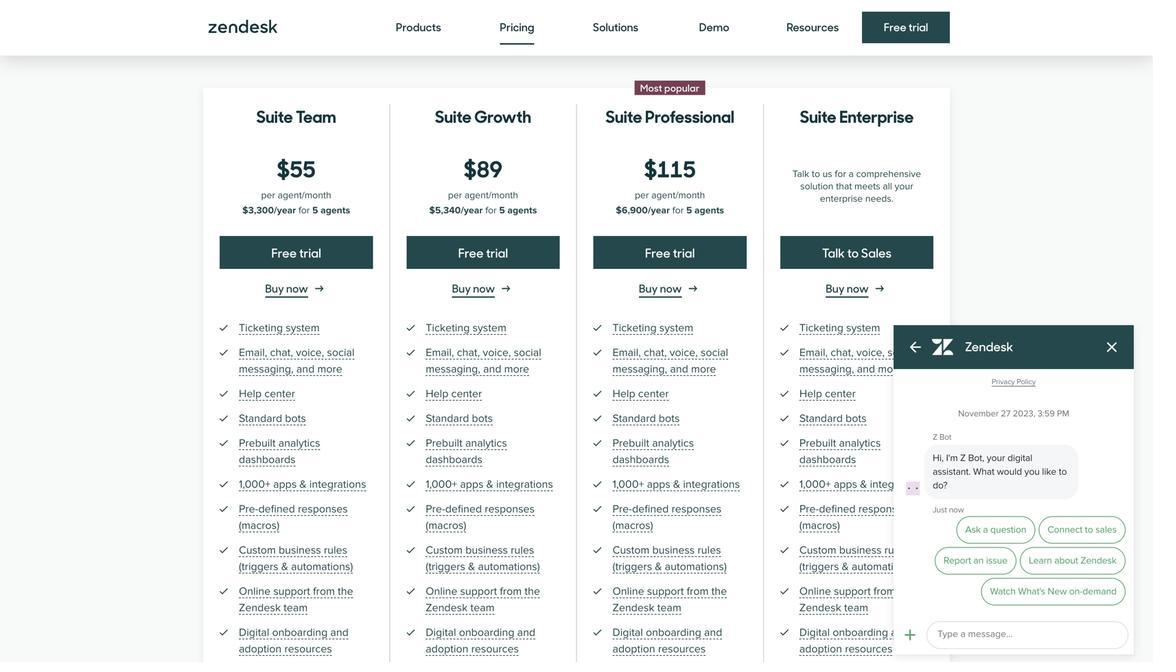 Task type: vqa. For each thing, say whether or not it's contained in the screenshot.
The Agreement at the bottom
no



Task type: locate. For each thing, give the bounding box(es) containing it.
3 online from the left
[[613, 585, 645, 599]]

email, chat, voice, social messaging, and more for suite team
[[239, 346, 355, 376]]

3 digital onboarding and adoption resources from the left
[[613, 627, 723, 656]]

email, chat, voice, social messaging, and more link
[[239, 345, 368, 378], [426, 345, 555, 378], [613, 345, 742, 378], [800, 345, 929, 378]]

buy now for $115
[[639, 281, 682, 296]]

buy now link
[[220, 280, 373, 298], [407, 280, 560, 298], [594, 280, 747, 298], [781, 280, 934, 298]]

1 custom business rules (triggers & automations) link from the left
[[239, 543, 368, 576]]

4 standard bots from the left
[[800, 412, 867, 425]]

3 custom business rules (triggers & automations) link from the left
[[613, 543, 742, 576]]

free trial
[[884, 19, 929, 34], [271, 244, 321, 261], [458, 244, 508, 261], [645, 244, 695, 261]]

4 social from the left
[[888, 346, 916, 360]]

integrations
[[310, 478, 366, 491], [497, 478, 553, 491], [684, 478, 740, 491], [871, 478, 927, 491]]

prebuilt analytics dashboards for suite team
[[239, 437, 320, 467]]

most popular
[[641, 81, 700, 94]]

4 prebuilt from the left
[[800, 437, 837, 450]]

online support from the zendesk team for suite growth
[[426, 585, 540, 615]]

3 integrations from the left
[[684, 478, 740, 491]]

buy for $115
[[639, 281, 658, 296]]

suite
[[257, 103, 293, 127], [435, 103, 472, 127], [606, 103, 642, 127], [800, 103, 837, 127]]

bots
[[285, 412, 306, 425], [472, 412, 493, 425], [659, 412, 680, 425], [846, 412, 867, 425]]

standard for suite enterprise
[[800, 412, 843, 425]]

4 adoption from the left
[[800, 643, 843, 656]]

3 chat, from the left
[[644, 346, 667, 360]]

1 rules from the left
[[324, 544, 348, 557]]

1,000+ apps & integrations for suite team
[[239, 478, 366, 491]]

for inside $55 per agent/month $3,300 /year for 5 agents
[[299, 205, 310, 216]]

per for $55
[[261, 190, 275, 201]]

1 digital onboarding and adoption resources link from the left
[[239, 625, 368, 658]]

agents inside $55 per agent/month $3,300 /year for 5 agents
[[321, 205, 350, 217]]

agent/month inside $89 per agent/month $5,340 /year for 5 agents
[[465, 190, 519, 201]]

3 agent/month from the left
[[652, 190, 705, 201]]

pre-defined responses (macros) for suite team
[[239, 503, 348, 533]]

system for suite growth
[[473, 322, 507, 335]]

2 1,000+ apps & integrations from the left
[[426, 478, 553, 491]]

onboarding for suite growth
[[459, 627, 515, 640]]

4 suite from the left
[[800, 103, 837, 127]]

/year down $55
[[274, 205, 296, 217]]

to left sales
[[848, 244, 859, 261]]

agents for $55
[[321, 205, 350, 217]]

$115
[[645, 151, 696, 184]]

standard bots link for suite growth
[[426, 411, 493, 427]]

defined
[[259, 503, 295, 516], [446, 503, 482, 516], [632, 503, 669, 516], [819, 503, 856, 516]]

2 standard bots from the left
[[426, 412, 493, 425]]

messaging, for suite enterprise
[[800, 363, 855, 376]]

2 horizontal spatial /year
[[648, 205, 670, 217]]

team for suite enterprise
[[845, 602, 869, 615]]

custom business rules (triggers & automations)
[[239, 544, 353, 574], [426, 544, 540, 574], [613, 544, 727, 574], [800, 544, 914, 574]]

pricing
[[500, 19, 535, 34]]

4 the from the left
[[899, 585, 914, 599]]

2 horizontal spatial agent/month
[[652, 190, 705, 201]]

4 online support from the zendesk team link from the left
[[800, 584, 929, 617]]

3 help center from the left
[[613, 388, 669, 401]]

digital onboarding and adoption resources link
[[239, 625, 368, 658], [426, 625, 555, 658], [613, 625, 742, 658], [800, 625, 929, 658]]

to
[[812, 169, 821, 180], [848, 244, 859, 261]]

4 onboarding from the left
[[833, 627, 889, 640]]

responses
[[298, 503, 348, 516], [485, 503, 535, 516], [672, 503, 722, 516], [859, 503, 909, 516]]

3 automations) from the left
[[665, 561, 727, 574]]

help for suite growth
[[426, 388, 449, 401]]

4 prebuilt analytics dashboards link from the left
[[800, 435, 929, 468]]

onboarding
[[272, 627, 328, 640], [459, 627, 515, 640], [646, 627, 702, 640], [833, 627, 889, 640]]

agents
[[321, 205, 350, 217], [508, 205, 537, 217], [695, 205, 725, 217]]

onboarding for suite enterprise
[[833, 627, 889, 640]]

for down $55
[[299, 205, 310, 216]]

defined for suite growth
[[446, 503, 482, 516]]

agents inside $89 per agent/month $5,340 /year for 5 agents
[[508, 205, 537, 217]]

standard
[[239, 412, 282, 425], [426, 412, 469, 425], [613, 412, 656, 425], [800, 412, 843, 425]]

center
[[265, 388, 295, 401], [452, 388, 482, 401], [639, 388, 669, 401], [826, 388, 856, 401]]

email, chat, voice, social messaging, and more for suite enterprise
[[800, 346, 916, 376]]

/year for $89
[[461, 205, 483, 217]]

adoption for suite enterprise
[[800, 643, 843, 656]]

1,000+ apps & integrations
[[239, 478, 366, 491], [426, 478, 553, 491], [613, 478, 740, 491], [800, 478, 927, 491]]

2 team from the left
[[471, 602, 495, 615]]

standard bots link for suite enterprise
[[800, 411, 867, 427]]

0 horizontal spatial agent/month
[[278, 190, 332, 201]]

(macros) for suite team
[[239, 520, 280, 533]]

2 onboarding from the left
[[459, 627, 515, 640]]

0 vertical spatial to
[[812, 169, 821, 180]]

integrations for suite enterprise
[[871, 478, 927, 491]]

5 down $55
[[313, 205, 318, 217]]

standard bots for suite team
[[239, 412, 306, 425]]

2 online support from the zendesk team link from the left
[[426, 584, 555, 617]]

trial for $115
[[673, 244, 695, 261]]

resources
[[787, 19, 839, 34]]

2 digital onboarding and adoption resources from the left
[[426, 627, 536, 656]]

/year down $115
[[648, 205, 670, 217]]

per inside $115 per agent/month $6,900 /year for 5 agents
[[635, 190, 649, 201]]

3 online support from the zendesk team from the left
[[613, 585, 727, 615]]

digital onboarding and adoption resources link for suite enterprise
[[800, 625, 929, 658]]

3 buy now from the left
[[639, 281, 682, 296]]

4 email, chat, voice, social messaging, and more from the left
[[800, 346, 916, 376]]

business
[[279, 544, 321, 557], [466, 544, 508, 557], [653, 544, 695, 557], [840, 544, 882, 557]]

free for $89
[[458, 244, 484, 261]]

the
[[338, 585, 353, 599], [525, 585, 540, 599], [712, 585, 727, 599], [899, 585, 914, 599]]

team
[[284, 602, 308, 615], [471, 602, 495, 615], [658, 602, 682, 615], [845, 602, 869, 615]]

1 1,000+ apps & integrations link from the left
[[239, 477, 366, 493]]

per up $3,300
[[261, 190, 275, 201]]

for down $115
[[673, 205, 684, 216]]

1 ticketing system from the left
[[239, 322, 320, 335]]

chat,
[[270, 346, 293, 360], [457, 346, 480, 360], [644, 346, 667, 360], [831, 346, 854, 360]]

5 for $89
[[499, 205, 505, 217]]

1 vertical spatial to
[[848, 244, 859, 261]]

email, for suite enterprise
[[800, 346, 828, 360]]

1 1,000+ apps & integrations from the left
[[239, 478, 366, 491]]

email, for suite growth
[[426, 346, 454, 360]]

2 standard from the left
[[426, 412, 469, 425]]

prebuilt analytics dashboards link for suite growth
[[426, 435, 555, 468]]

suite left growth
[[435, 103, 472, 127]]

adoption for suite growth
[[426, 643, 469, 656]]

3 prebuilt analytics dashboards from the left
[[613, 437, 694, 467]]

help center for suite enterprise
[[800, 388, 856, 401]]

agents for $115
[[695, 205, 725, 217]]

standard for suite growth
[[426, 412, 469, 425]]

/year
[[274, 205, 296, 217], [461, 205, 483, 217], [648, 205, 670, 217]]

automations) for suite growth
[[478, 561, 540, 574]]

4 standard bots link from the left
[[800, 411, 867, 427]]

0 horizontal spatial 5
[[313, 205, 318, 217]]

business for suite team
[[279, 544, 321, 557]]

ticketing for suite enterprise
[[800, 322, 844, 335]]

4 pre- from the left
[[800, 503, 819, 516]]

zendesk for suite team
[[239, 602, 281, 615]]

rules
[[324, 544, 348, 557], [511, 544, 534, 557], [698, 544, 721, 557], [885, 544, 908, 557]]

1 onboarding from the left
[[272, 627, 328, 640]]

free trial link for $89
[[407, 236, 560, 269]]

4 from from the left
[[874, 585, 896, 599]]

team
[[296, 103, 336, 127]]

for left a on the right
[[835, 169, 847, 180]]

5 down $115
[[687, 205, 693, 217]]

2 pre-defined responses (macros) link from the left
[[426, 501, 555, 534]]

for inside $115 per agent/month $6,900 /year for 5 agents
[[673, 205, 684, 216]]

1 chat, from the left
[[270, 346, 293, 360]]

save with annual
[[487, 9, 565, 23]]

3 defined from the left
[[632, 503, 669, 516]]

4 support from the left
[[834, 585, 871, 599]]

2 support from the left
[[460, 585, 497, 599]]

email, chat, voice, social messaging, and more
[[239, 346, 355, 376], [426, 346, 542, 376], [613, 346, 729, 376], [800, 346, 916, 376]]

4 center from the left
[[826, 388, 856, 401]]

per up $5,340
[[448, 190, 462, 201]]

prebuilt analytics dashboards link for suite enterprise
[[800, 435, 929, 468]]

suite down most
[[606, 103, 642, 127]]

agent/month inside $55 per agent/month $3,300 /year for 5 agents
[[278, 190, 332, 201]]

voice, for suite team
[[296, 346, 324, 360]]

2 email, from the left
[[426, 346, 454, 360]]

1 system from the left
[[286, 322, 320, 335]]

for down the $89
[[486, 205, 497, 216]]

3 messaging, from the left
[[613, 363, 668, 376]]

now
[[286, 281, 308, 296], [473, 281, 495, 296], [660, 281, 682, 296], [847, 281, 869, 296]]

ticketing system link
[[239, 320, 320, 337], [426, 320, 507, 337], [613, 320, 694, 337], [800, 320, 881, 337]]

for for $89
[[486, 205, 497, 216]]

pre- for suite growth
[[426, 503, 446, 516]]

custom for suite team
[[239, 544, 276, 557]]

agent/month inside $115 per agent/month $6,900 /year for 5 agents
[[652, 190, 705, 201]]

1 5 from the left
[[313, 205, 318, 217]]

3 suite from the left
[[606, 103, 642, 127]]

online support from the zendesk team
[[239, 585, 353, 615], [426, 585, 540, 615], [613, 585, 727, 615], [800, 585, 914, 615]]

2 ticketing system link from the left
[[426, 320, 507, 337]]

1 horizontal spatial per
[[448, 190, 462, 201]]

for inside talk to us for a comprehensive solution that meets all your enterprise needs.
[[835, 169, 847, 180]]

/year inside $115 per agent/month $6,900 /year for 5 agents
[[648, 205, 670, 217]]

1 custom business rules (triggers & automations) from the left
[[239, 544, 353, 574]]

pre-defined responses (macros) link
[[239, 501, 368, 534], [426, 501, 555, 534], [613, 501, 742, 534], [800, 501, 929, 534]]

$55
[[277, 151, 316, 184]]

3 from from the left
[[687, 585, 709, 599]]

5 inside $115 per agent/month $6,900 /year for 5 agents
[[687, 205, 693, 217]]

support
[[273, 585, 310, 599], [460, 585, 497, 599], [647, 585, 684, 599], [834, 585, 871, 599]]

2 horizontal spatial 5
[[687, 205, 693, 217]]

4 email, chat, voice, social messaging, and more link from the left
[[800, 345, 929, 378]]

talk for talk to us for a comprehensive solution that meets all your enterprise needs.
[[793, 169, 810, 180]]

messaging,
[[239, 363, 294, 376], [426, 363, 481, 376], [613, 363, 668, 376], [800, 363, 855, 376]]

and
[[297, 363, 315, 376], [484, 363, 502, 376], [671, 363, 689, 376], [857, 363, 876, 376], [331, 627, 349, 640], [518, 627, 536, 640], [705, 627, 723, 640], [892, 627, 910, 640]]

1 horizontal spatial 5
[[499, 205, 505, 217]]

0 horizontal spatial agents
[[321, 205, 350, 217]]

talk inside talk to us for a comprehensive solution that meets all your enterprise needs.
[[793, 169, 810, 180]]

standard for suite team
[[239, 412, 282, 425]]

online support from the zendesk team link
[[239, 584, 368, 617], [426, 584, 555, 617], [613, 584, 742, 617], [800, 584, 929, 617]]

3 1,000+ apps & integrations from the left
[[613, 478, 740, 491]]

all
[[883, 181, 893, 192]]

0 horizontal spatial to
[[812, 169, 821, 180]]

that
[[836, 181, 852, 192]]

buy
[[265, 281, 284, 296], [452, 281, 471, 296], [639, 281, 658, 296], [826, 281, 845, 296]]

talk inside talk to sales link
[[823, 244, 845, 261]]

to left 'us' at the top right of the page
[[812, 169, 821, 180]]

to inside talk to us for a comprehensive solution that meets all your enterprise needs.
[[812, 169, 821, 180]]

5 down the $89
[[499, 205, 505, 217]]

agent/month down $115
[[652, 190, 705, 201]]

4 defined from the left
[[819, 503, 856, 516]]

1 social from the left
[[327, 346, 355, 360]]

1 dashboards from the left
[[239, 454, 296, 467]]

4 business from the left
[[840, 544, 882, 557]]

0 horizontal spatial /year
[[274, 205, 296, 217]]

rules for suite growth
[[511, 544, 534, 557]]

more for suite enterprise
[[878, 363, 903, 376]]

3 pre-defined responses (macros) link from the left
[[613, 501, 742, 534]]

1 prebuilt analytics dashboards from the left
[[239, 437, 320, 467]]

4 messaging, from the left
[[800, 363, 855, 376]]

1 team from the left
[[284, 602, 308, 615]]

1 automations) from the left
[[291, 561, 353, 574]]

pre- for suite team
[[239, 503, 259, 516]]

2 horizontal spatial per
[[635, 190, 649, 201]]

0 vertical spatial talk
[[793, 169, 810, 180]]

center for suite growth
[[452, 388, 482, 401]]

resources for suite enterprise
[[845, 643, 893, 656]]

solution
[[801, 181, 834, 192]]

1,000+ for suite team
[[239, 478, 271, 491]]

agent/month down the $89
[[465, 190, 519, 201]]

agent/month down $55
[[278, 190, 332, 201]]

1 horizontal spatial /year
[[461, 205, 483, 217]]

2 resources from the left
[[472, 643, 519, 656]]

0 horizontal spatial per
[[261, 190, 275, 201]]

growth
[[475, 103, 532, 127]]

1 pre-defined responses (macros) from the left
[[239, 503, 348, 533]]

per up $6,900
[[635, 190, 649, 201]]

talk to us for a comprehensive solution that meets all your enterprise needs.
[[793, 169, 922, 205]]

2 custom business rules (triggers & automations) from the left
[[426, 544, 540, 574]]

free trial link
[[863, 12, 950, 43], [220, 236, 373, 269], [407, 236, 560, 269], [594, 236, 747, 269]]

suite growth
[[435, 103, 532, 127]]

digital onboarding and adoption resources
[[239, 627, 349, 656], [426, 627, 536, 656], [613, 627, 723, 656], [800, 627, 910, 656]]

5 inside $89 per agent/month $5,340 /year for 5 agents
[[499, 205, 505, 217]]

per for $89
[[448, 190, 462, 201]]

talk up solution at right
[[793, 169, 810, 180]]

1 responses from the left
[[298, 503, 348, 516]]

digital for suite growth
[[426, 627, 456, 640]]

voice,
[[296, 346, 324, 360], [483, 346, 511, 360], [670, 346, 698, 360], [857, 346, 885, 360]]

/year for $115
[[648, 205, 670, 217]]

for inside $89 per agent/month $5,340 /year for 5 agents
[[486, 205, 497, 216]]

2 buy from the left
[[452, 281, 471, 296]]

1 support from the left
[[273, 585, 310, 599]]

5 inside $55 per agent/month $3,300 /year for 5 agents
[[313, 205, 318, 217]]

5
[[313, 205, 318, 217], [499, 205, 505, 217], [687, 205, 693, 217]]

/year inside $89 per agent/month $5,340 /year for 5 agents
[[461, 205, 483, 217]]

dashboards
[[239, 454, 296, 467], [426, 454, 483, 467], [613, 454, 670, 467], [800, 454, 857, 467]]

suite left enterprise
[[800, 103, 837, 127]]

custom business rules (triggers & automations) link for suite enterprise
[[800, 543, 929, 576]]

standard bots
[[239, 412, 306, 425], [426, 412, 493, 425], [613, 412, 680, 425], [800, 412, 867, 425]]

trial
[[909, 19, 929, 34], [299, 244, 321, 261], [486, 244, 508, 261], [673, 244, 695, 261]]

ticketing system
[[239, 322, 320, 335], [426, 322, 507, 335], [613, 322, 694, 335], [800, 322, 881, 335]]

$55 per agent/month $3,300 /year for 5 agents
[[242, 151, 350, 217]]

3 (triggers from the left
[[613, 561, 653, 574]]

social
[[327, 346, 355, 360], [514, 346, 542, 360], [701, 346, 729, 360], [888, 346, 916, 360]]

(macros) for suite enterprise
[[800, 520, 840, 533]]

3 1,000+ from the left
[[613, 478, 645, 491]]

annual
[[436, 9, 471, 24]]

trial for $89
[[486, 244, 508, 261]]

1 agents from the left
[[321, 205, 350, 217]]

agents for $89
[[508, 205, 537, 217]]

1 horizontal spatial to
[[848, 244, 859, 261]]

system for suite enterprise
[[847, 322, 881, 335]]

integrations for suite growth
[[497, 478, 553, 491]]

(macros)
[[239, 520, 280, 533], [426, 520, 467, 533], [613, 520, 654, 533], [800, 520, 840, 533]]

2 bots from the left
[[472, 412, 493, 425]]

&
[[300, 478, 307, 491], [487, 478, 494, 491], [674, 478, 681, 491], [861, 478, 868, 491], [281, 561, 288, 574], [468, 561, 475, 574], [655, 561, 662, 574], [842, 561, 849, 574]]

suite professional
[[606, 103, 735, 127]]

2 custom business rules (triggers & automations) link from the left
[[426, 543, 555, 576]]

2 defined from the left
[[446, 503, 482, 516]]

talk
[[793, 169, 810, 180], [823, 244, 845, 261]]

more
[[318, 363, 343, 376], [505, 363, 530, 376], [692, 363, 716, 376], [878, 363, 903, 376]]

1 standard bots from the left
[[239, 412, 306, 425]]

3 prebuilt from the left
[[613, 437, 650, 450]]

messaging, for suite team
[[239, 363, 294, 376]]

3 5 from the left
[[687, 205, 693, 217]]

business for suite enterprise
[[840, 544, 882, 557]]

now for $89
[[473, 281, 495, 296]]

1 suite from the left
[[257, 103, 293, 127]]

per inside $55 per agent/month $3,300 /year for 5 agents
[[261, 190, 275, 201]]

pre-
[[239, 503, 259, 516], [426, 503, 446, 516], [613, 503, 633, 516], [800, 503, 819, 516]]

1 horizontal spatial talk
[[823, 244, 845, 261]]

2 agents from the left
[[508, 205, 537, 217]]

digital
[[239, 627, 269, 640], [426, 627, 456, 640], [613, 627, 643, 640], [800, 627, 830, 640]]

rules for suite team
[[324, 544, 348, 557]]

1 custom from the left
[[239, 544, 276, 557]]

help center
[[239, 388, 295, 401], [426, 388, 482, 401], [613, 388, 669, 401], [800, 388, 856, 401]]

$115 per agent/month $6,900 /year for 5 agents
[[616, 151, 725, 217]]

prebuilt analytics dashboards
[[239, 437, 320, 467], [426, 437, 507, 467], [613, 437, 694, 467], [800, 437, 881, 467]]

per inside $89 per agent/month $5,340 /year for 5 agents
[[448, 190, 462, 201]]

2 horizontal spatial agents
[[695, 205, 725, 217]]

/year inside $55 per agent/month $3,300 /year for 5 agents
[[274, 205, 296, 217]]

rules for suite enterprise
[[885, 544, 908, 557]]

ticketing system link for suite team
[[239, 320, 320, 337]]

/year down the $89
[[461, 205, 483, 217]]

meets
[[855, 181, 881, 192]]

email, chat, voice, social messaging, and more for suite growth
[[426, 346, 542, 376]]

(triggers for suite team
[[239, 561, 279, 574]]

$6,900
[[616, 205, 648, 217]]

2 online from the left
[[426, 585, 458, 599]]

pricing-calculator-input number field
[[694, 0, 749, 23]]

from for suite growth
[[500, 585, 522, 599]]

2 now from the left
[[473, 281, 495, 296]]

help
[[239, 388, 262, 401], [426, 388, 449, 401], [613, 388, 636, 401], [800, 388, 823, 401]]

1 horizontal spatial agent/month
[[465, 190, 519, 201]]

1 vertical spatial talk
[[823, 244, 845, 261]]

support for suite team
[[273, 585, 310, 599]]

2 adoption from the left
[[426, 643, 469, 656]]

popular
[[665, 81, 700, 94]]

1 defined from the left
[[259, 503, 295, 516]]

resources
[[285, 643, 332, 656], [472, 643, 519, 656], [658, 643, 706, 656], [845, 643, 893, 656]]

prebuilt analytics dashboards for suite growth
[[426, 437, 507, 467]]

suite team
[[257, 103, 336, 127]]

suite left team
[[257, 103, 293, 127]]

2 integrations from the left
[[497, 478, 553, 491]]

help center link
[[239, 386, 295, 402], [426, 386, 482, 402], [613, 386, 669, 402], [800, 386, 856, 402]]

apps
[[273, 478, 297, 491], [460, 478, 484, 491], [647, 478, 671, 491], [834, 478, 858, 491]]

talk left sales
[[823, 244, 845, 261]]

for
[[835, 169, 847, 180], [299, 205, 310, 216], [486, 205, 497, 216], [673, 205, 684, 216]]

support for suite growth
[[460, 585, 497, 599]]

1 horizontal spatial agents
[[508, 205, 537, 217]]

1 buy now from the left
[[265, 281, 308, 296]]

2 5 from the left
[[499, 205, 505, 217]]

agents inside $115 per agent/month $6,900 /year for 5 agents
[[695, 205, 725, 217]]

custom business rules (triggers & automations) link for suite growth
[[426, 543, 555, 576]]

3 pre-defined responses (macros) from the left
[[613, 503, 722, 533]]

automations)
[[291, 561, 353, 574], [478, 561, 540, 574], [665, 561, 727, 574], [852, 561, 914, 574]]

2 voice, from the left
[[483, 346, 511, 360]]

for for $115
[[673, 205, 684, 216]]

custom
[[239, 544, 276, 557], [426, 544, 463, 557], [613, 544, 650, 557], [800, 544, 837, 557]]

solutions
[[593, 19, 639, 34]]

2 more from the left
[[505, 363, 530, 376]]

2 automations) from the left
[[478, 561, 540, 574]]

online
[[239, 585, 271, 599], [426, 585, 458, 599], [613, 585, 645, 599], [800, 585, 832, 599]]

prebuilt for suite growth
[[426, 437, 463, 450]]

(triggers
[[239, 561, 279, 574], [426, 561, 466, 574], [613, 561, 653, 574], [800, 561, 840, 574]]

system
[[286, 322, 320, 335], [473, 322, 507, 335], [660, 322, 694, 335], [847, 322, 881, 335]]

0 horizontal spatial talk
[[793, 169, 810, 180]]

pre-defined responses (macros)
[[239, 503, 348, 533], [426, 503, 535, 533], [613, 503, 722, 533], [800, 503, 909, 533]]



Task type: describe. For each thing, give the bounding box(es) containing it.
analytics for suite enterprise
[[840, 437, 881, 450]]

3 digital onboarding and adoption resources link from the left
[[613, 625, 742, 658]]

save
[[487, 9, 510, 23]]

1,000+ for suite enterprise
[[800, 478, 831, 491]]

free trial for $89
[[458, 244, 508, 261]]

a
[[849, 169, 854, 180]]

ticketing system for suite enterprise
[[800, 322, 881, 335]]

3 (macros) from the left
[[613, 520, 654, 533]]

3 system from the left
[[660, 322, 694, 335]]

more for suite team
[[318, 363, 343, 376]]

center for suite enterprise
[[826, 388, 856, 401]]

$89
[[464, 151, 503, 184]]

with
[[512, 9, 532, 23]]

system for suite team
[[286, 322, 320, 335]]

standard bots link for suite team
[[239, 411, 306, 427]]

3 zendesk from the left
[[613, 602, 655, 615]]

voice, for suite enterprise
[[857, 346, 885, 360]]

$5,340
[[429, 205, 461, 217]]

3 dashboards from the left
[[613, 454, 670, 467]]

from for suite enterprise
[[874, 585, 896, 599]]

buy now link for $55
[[220, 280, 373, 298]]

prebuilt analytics dashboards for suite enterprise
[[800, 437, 881, 467]]

(triggers for suite growth
[[426, 561, 466, 574]]

3 rules from the left
[[698, 544, 721, 557]]

$89 per agent/month $5,340 /year for 5 agents
[[429, 151, 537, 217]]

online support from the zendesk team link for suite team
[[239, 584, 368, 617]]

4 buy from the left
[[826, 281, 845, 296]]

3 analytics from the left
[[653, 437, 694, 450]]

(macros) for suite growth
[[426, 520, 467, 533]]

3 digital from the left
[[613, 627, 643, 640]]

to for us
[[812, 169, 821, 180]]

digital for suite enterprise
[[800, 627, 830, 640]]

annual
[[534, 9, 565, 23]]

4 buy now from the left
[[826, 281, 869, 296]]

buy for $89
[[452, 281, 471, 296]]

3 standard bots link from the left
[[613, 411, 680, 427]]

4 now from the left
[[847, 281, 869, 296]]

chat, for suite enterprise
[[831, 346, 854, 360]]

most
[[641, 81, 663, 94]]

help center link for suite team
[[239, 386, 295, 402]]

products
[[396, 19, 441, 34]]

pre-defined responses (macros) for suite enterprise
[[800, 503, 909, 533]]

3 standard from the left
[[613, 412, 656, 425]]

digital onboarding and adoption resources for suite growth
[[426, 627, 536, 656]]

3 custom business rules (triggers & automations) from the left
[[613, 544, 727, 574]]

digital onboarding and adoption resources for suite enterprise
[[800, 627, 910, 656]]

sales
[[862, 244, 892, 261]]

3 voice, from the left
[[670, 346, 698, 360]]

zendesk image
[[209, 20, 277, 33]]

ticketing for suite team
[[239, 322, 283, 335]]

3 business from the left
[[653, 544, 695, 557]]

talk to sales link
[[781, 236, 934, 269]]

now for $115
[[660, 281, 682, 296]]

3 apps from the left
[[647, 478, 671, 491]]

standard bots for suite growth
[[426, 412, 493, 425]]

3 help from the left
[[613, 388, 636, 401]]

pre- for suite enterprise
[[800, 503, 819, 516]]

custom business rules (triggers & automations) for suite growth
[[426, 544, 540, 574]]

3 ticketing from the left
[[613, 322, 657, 335]]

prebuilt analytics dashboards link for suite team
[[239, 435, 368, 468]]

online for suite team
[[239, 585, 271, 599]]

3 help center link from the left
[[613, 386, 669, 402]]

voice, for suite growth
[[483, 346, 511, 360]]

custom business rules (triggers & automations) for suite enterprise
[[800, 544, 914, 574]]

1,000+ apps & integrations link for suite enterprise
[[800, 477, 927, 493]]

adoption for suite team
[[239, 643, 282, 656]]

messaging, for suite growth
[[426, 363, 481, 376]]

demo link
[[700, 10, 730, 45]]

enterprise
[[840, 103, 914, 127]]

responses for suite enterprise
[[859, 503, 909, 516]]

3 resources from the left
[[658, 643, 706, 656]]

3 online support from the zendesk team link from the left
[[613, 584, 742, 617]]

3 responses from the left
[[672, 503, 722, 516]]

enterprise
[[821, 193, 863, 205]]

3 email, chat, voice, social messaging, and more from the left
[[613, 346, 729, 376]]

3 ticketing system from the left
[[613, 322, 694, 335]]

chat, for suite growth
[[457, 346, 480, 360]]

buy now for $89
[[452, 281, 495, 296]]

3 ticketing system link from the left
[[613, 320, 694, 337]]

talk for talk to sales
[[823, 244, 845, 261]]

online support from the zendesk team for suite team
[[239, 585, 353, 615]]

email, chat, voice, social messaging, and more link for suite team
[[239, 345, 368, 378]]

for for $55
[[299, 205, 310, 216]]

3 email, chat, voice, social messaging, and more link from the left
[[613, 345, 742, 378]]

3 1,000+ apps & integrations link from the left
[[613, 477, 740, 493]]

email, for suite team
[[239, 346, 267, 360]]

demo
[[700, 19, 730, 34]]

bots for suite growth
[[472, 412, 493, 425]]

3 the from the left
[[712, 585, 727, 599]]

3 onboarding from the left
[[646, 627, 702, 640]]

3 more from the left
[[692, 363, 716, 376]]

automations) for suite enterprise
[[852, 561, 914, 574]]

the for suite enterprise
[[899, 585, 914, 599]]

us
[[823, 169, 833, 180]]

apps for suite enterprise
[[834, 478, 858, 491]]

online for suite enterprise
[[800, 585, 832, 599]]

buy for $55
[[265, 281, 284, 296]]

ticketing system for suite growth
[[426, 322, 507, 335]]

suite enterprise
[[800, 103, 914, 127]]

5 for $55
[[313, 205, 318, 217]]

3 standard bots from the left
[[613, 412, 680, 425]]

3 center from the left
[[639, 388, 669, 401]]

3 social from the left
[[701, 346, 729, 360]]

4 buy now link from the left
[[781, 280, 934, 298]]

online support from the zendesk team link for suite growth
[[426, 584, 555, 617]]

bots for suite enterprise
[[846, 412, 867, 425]]

talk to sales
[[823, 244, 892, 261]]

free trial link for $115
[[594, 236, 747, 269]]

3 adoption from the left
[[613, 643, 656, 656]]

3 team from the left
[[658, 602, 682, 615]]

needs.
[[866, 193, 894, 205]]

your
[[895, 181, 914, 192]]

more for suite growth
[[505, 363, 530, 376]]

dashboards for suite team
[[239, 454, 296, 467]]

social for suite enterprise
[[888, 346, 916, 360]]

analytics for suite team
[[279, 437, 320, 450]]

$3,300
[[242, 205, 274, 217]]

3 support from the left
[[647, 585, 684, 599]]

social for suite team
[[327, 346, 355, 360]]

agent/month for $115
[[652, 190, 705, 201]]

comprehensive
[[857, 169, 922, 180]]

email, chat, voice, social messaging, and more link for suite growth
[[426, 345, 555, 378]]

1,000+ apps & integrations link for suite growth
[[426, 477, 553, 493]]

3 prebuilt analytics dashboards link from the left
[[613, 435, 742, 468]]

3 pre- from the left
[[613, 503, 633, 516]]

3 custom from the left
[[613, 544, 650, 557]]

defined for suite team
[[259, 503, 295, 516]]

per for $115
[[635, 190, 649, 201]]

suite for $55
[[257, 103, 293, 127]]

3 bots from the left
[[659, 412, 680, 425]]

free trial link for $55
[[220, 236, 373, 269]]

zendesk for suite growth
[[426, 602, 468, 615]]

onboarding for suite team
[[272, 627, 328, 640]]

professional
[[646, 103, 735, 127]]

3 email, from the left
[[613, 346, 641, 360]]

agent/month for $55
[[278, 190, 332, 201]]



